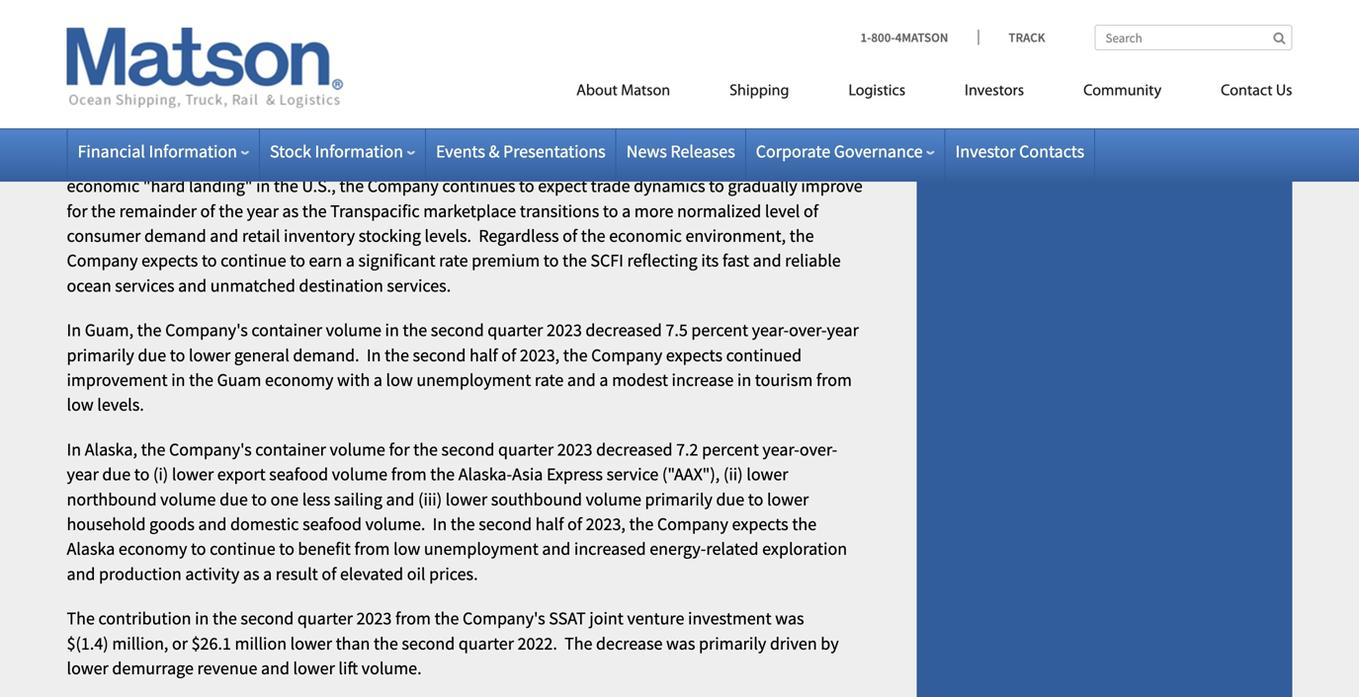 Task type: locate. For each thing, give the bounding box(es) containing it.
stocking
[[358, 225, 421, 247]]

0 vertical spatial modest
[[118, 75, 175, 98]]

information down year,
[[149, 140, 237, 163]]

alaska
[[85, 439, 133, 461], [67, 538, 115, 561]]

half inside , the company's container volume for the second quarter 2023 decreased 7.2 percent year-over- year due to (i) lower export seafood volume from the alaska-asia express service ("aax"), (ii) lower northbound volume due to one less sailing and (iii) lower southbound volume primarily due to lower household goods and domestic seafood volume.  in the second half of 2023, the company expects the alaska
[[535, 513, 564, 536]]

year- for 7.2 percent
[[762, 439, 800, 461]]

economy down general
[[265, 369, 334, 391]]

container inside , the company's container volume for the second quarter 2023 decreased 7.2 percent year-over- year due to (i) lower export seafood volume from the alaska-asia express service ("aax"), (ii) lower northbound volume due to one less sailing and (iii) lower southbound volume primarily due to lower household goods and domestic seafood volume.  in the second half of 2023, the company expects the alaska
[[255, 439, 326, 461]]

0 horizontal spatial rate
[[439, 250, 468, 272]]

0 horizontal spatial continued
[[421, 1, 496, 23]]

realize
[[519, 1, 568, 23]]

0 vertical spatial the
[[140, 125, 168, 148]]

1 horizontal spatial service
[[606, 464, 659, 486]]

lower down alaska-
[[446, 489, 487, 511]]

quarter inside .1 million lower than the second quarter 2022.  the decrease was primarily driven by lower demurrage revenue and lower lift volume.
[[458, 633, 514, 655]]

deployed
[[279, 75, 349, 98]]

0 vertical spatial was
[[775, 608, 804, 630]]

1 vertical spatial inventory
[[284, 225, 355, 247]]

retail up unmatched
[[242, 225, 280, 247]]

0 vertical spatial as
[[282, 200, 299, 222]]

company down scfi
[[591, 344, 662, 367]]

2 information from the left
[[315, 140, 403, 163]]

releases
[[671, 140, 735, 163]]

fast
[[722, 250, 749, 272]]

trade
[[591, 175, 630, 197]]

0 vertical spatial premium
[[697, 1, 765, 23]]

company up energy-
[[657, 513, 728, 536]]

transpacific up inventories
[[515, 51, 604, 73]]

container
[[251, 319, 322, 342], [255, 439, 326, 461]]

from up "elevated"
[[354, 538, 390, 561]]

(iii) up containerized
[[171, 1, 195, 23]]

in up $26
[[195, 608, 209, 630]]

0 vertical spatial significant
[[584, 1, 661, 23]]

earn
[[309, 250, 342, 272]]

0 vertical spatial continued
[[421, 1, 496, 23]]

due inside , the company's container volume in the second quarter 2023 decreased 7.5 percent year-over-year primarily due to lower general demand.  in the second half of 2023, the company expects continued improvement in the
[[138, 344, 166, 367]]

0 horizontal spatial the
[[67, 608, 95, 630]]

1 vertical spatial but
[[203, 100, 228, 123]]

0 vertical spatial half
[[469, 344, 498, 367]]

1 vertical spatial guam
[[217, 369, 261, 391]]

lower left general
[[189, 344, 231, 367]]

0 vertical spatial economic
[[67, 175, 140, 197]]

continued
[[421, 1, 496, 23], [726, 344, 802, 367]]

services.
[[387, 275, 451, 297]]

over- inside , the company's container volume for the second quarter 2023 decreased 7.2 percent year-over- year due to (i) lower export seafood volume from the alaska-asia express service ("aax"), (ii) lower northbound volume due to one less sailing and (iii) lower southbound volume primarily due to lower household goods and domestic seafood volume.  in the second half of 2023, the company expects the alaska
[[800, 439, 837, 461]]

index
[[303, 26, 344, 48]]

unmatched
[[210, 275, 295, 297]]

top menu navigation
[[487, 74, 1292, 114]]

0 vertical spatial (iii)
[[171, 1, 195, 23]]

one inside , the company's container volume for the second quarter 2023 decreased 7.2 percent year-over- year due to (i) lower export seafood volume from the alaska-asia express service ("aax"), (ii) lower northbound volume due to one less sailing and (iii) lower southbound volume primarily due to lower household goods and domestic seafood volume.  in the second half of 2023, the company expects the alaska
[[270, 489, 299, 511]]

modest inside economy with a low unemployment rate and a modest increase in tourism from low levels.
[[612, 369, 668, 391]]

inventory
[[515, 100, 586, 123], [284, 225, 355, 247]]

news releases
[[626, 140, 735, 163]]

0 vertical spatial over-
[[789, 319, 827, 342]]

year inside , the company's container volume in the second quarter 2023 decreased 7.5 percent year-over-year primarily due to lower general demand.  in the second half of 2023, the company expects continued improvement in the
[[827, 319, 859, 342]]

2 vertical spatial ,
[[133, 439, 137, 461]]

track
[[1009, 29, 1045, 45]]

retail inside the and (iii) one less clx+ sailing.  matson continued to realize a significant rate premium over the shanghai containerized freight index ("scfi") in the second quarter 2023 but achieved average freight rates that were lower than in the year ago period.  currently in the transpacific marketplace, the company is seeing modest reductions in deployed capacity and retail inventories are in a relatively better position than earlier in the year, but retailers continue to carefully manage inventory levels in the face of lower consumer demand.  the company further expects the tradelane to experience a muted peak season, but for matson, the company expects its
[[450, 75, 488, 98]]

1 vertical spatial continue
[[221, 250, 286, 272]]

in
[[410, 26, 424, 48], [224, 51, 238, 73], [469, 51, 483, 73], [261, 75, 275, 98], [606, 75, 620, 98], [118, 100, 132, 123], [636, 100, 650, 123], [256, 175, 270, 197], [385, 319, 399, 342], [171, 369, 185, 391], [737, 369, 751, 391], [195, 608, 209, 630]]

0 vertical spatial service
[[297, 150, 350, 172]]

to down the "regardless" on the top left
[[543, 250, 559, 272]]

0 vertical spatial company's
[[165, 319, 248, 342]]

decreased
[[586, 319, 662, 342], [596, 439, 673, 461]]

less inside the and (iii) one less clx+ sailing.  matson continued to realize a significant rate premium over the shanghai containerized freight index ("scfi") in the second quarter 2023 but achieved average freight rates that were lower than in the year ago period.  currently in the transpacific marketplace, the company is seeing modest reductions in deployed capacity and retail inventories are in a relatively better position than earlier in the year, but retailers continue to carefully manage inventory levels in the face of lower consumer demand.  the company further expects the tradelane to experience a muted peak season, but for matson, the company expects its
[[231, 1, 259, 23]]

year- inside , the company's container volume for the second quarter 2023 decreased 7.2 percent year-over- year due to (i) lower export seafood volume from the alaska-asia express service ("aax"), (ii) lower northbound volume due to one less sailing and (iii) lower southbound volume primarily due to lower household goods and domestic seafood volume.  in the second half of 2023, the company expects the alaska
[[762, 439, 800, 461]]

muted
[[581, 125, 630, 148]]

0 vertical spatial 2023,
[[520, 344, 560, 367]]

retail
[[450, 75, 488, 98], [242, 225, 280, 247]]

year down freight
[[270, 51, 302, 73]]

one
[[199, 1, 227, 23], [270, 489, 299, 511]]

economy for to
[[119, 538, 187, 561]]

1 vertical spatial service
[[606, 464, 659, 486]]

clx+
[[263, 1, 299, 23]]

1 horizontal spatial one
[[270, 489, 299, 511]]

the
[[805, 1, 830, 23], [428, 26, 452, 48], [242, 51, 266, 73], [487, 51, 511, 73], [709, 51, 733, 73], [136, 100, 160, 123], [654, 100, 678, 123], [362, 125, 387, 148], [67, 150, 91, 172], [511, 150, 536, 172], [274, 175, 298, 197], [339, 175, 364, 197], [91, 200, 116, 222], [219, 200, 243, 222], [302, 200, 327, 222], [581, 225, 606, 247], [789, 225, 814, 247], [562, 250, 587, 272], [137, 319, 162, 342], [403, 319, 427, 342], [385, 344, 409, 367], [563, 344, 588, 367], [189, 369, 213, 391], [141, 439, 165, 461], [413, 439, 438, 461], [430, 464, 455, 486], [451, 513, 475, 536], [629, 513, 654, 536], [792, 513, 817, 536], [212, 608, 237, 630], [434, 608, 459, 630], [374, 633, 398, 655]]

low right with
[[386, 369, 413, 391]]

, inside , the company's container volume in the second quarter 2023 decreased 7.5 percent year-over-year primarily due to lower general demand.  in the second half of 2023, the company expects continued improvement in the
[[129, 319, 134, 342]]

unemployment up prices.
[[424, 538, 538, 561]]

destination
[[299, 275, 383, 297]]

1 vertical spatial less
[[302, 489, 330, 511]]

search image
[[1274, 32, 1285, 44]]

2 vertical spatial than
[[336, 633, 370, 655]]

2 vertical spatial continue
[[210, 538, 275, 561]]

from
[[816, 369, 852, 391], [391, 464, 427, 486], [354, 538, 390, 561], [395, 608, 431, 630]]

its inside , the company continues to expect trade dynamics to gradually improve for the remainder of the year as the transpacific marketplace transitions to a more normalized level of consumer demand and retail inventory stocking levels.  regardless of the economic environment, the company expects to continue to earn a significant rate premium to the scfi reflecting its fast and reliable ocean services and unmatched destination services.
[[701, 250, 719, 272]]

primarily down in guam
[[67, 344, 134, 367]]

low left levels.
[[67, 394, 94, 416]]

1 horizontal spatial was
[[775, 608, 804, 630]]

volume
[[326, 319, 381, 342], [330, 439, 385, 461], [332, 464, 388, 486], [160, 489, 216, 511], [586, 489, 641, 511]]

1 horizontal spatial economic
[[609, 225, 682, 247]]

premium inside , the company continues to expect trade dynamics to gradually improve for the remainder of the year as the transpacific marketplace transitions to a more normalized level of consumer demand and retail inventory stocking levels.  regardless of the economic environment, the company expects to continue to earn a significant rate premium to the scfi reflecting its fast and reliable ocean services and unmatched destination services.
[[472, 250, 540, 272]]

2 horizontal spatial for
[[762, 125, 783, 148]]

matson down marketplace,
[[621, 84, 670, 99]]

0 vertical spatial its
[[230, 150, 247, 172]]

1 vertical spatial rate
[[439, 250, 468, 272]]

investor contacts
[[955, 140, 1085, 163]]

2 vertical spatial but
[[733, 125, 759, 148]]

year- up tourism at bottom right
[[752, 319, 789, 342]]

0 vertical spatial continue
[[296, 100, 362, 123]]

container up general
[[251, 319, 322, 342]]

the up $(1.4) million,
[[67, 608, 95, 630]]

its up landing"
[[230, 150, 247, 172]]

1 vertical spatial over-
[[800, 439, 837, 461]]

unemployment up alaska-
[[416, 369, 531, 391]]

as right the activity
[[243, 563, 259, 586]]

service up u.s.
[[297, 150, 350, 172]]

as inside , the company continues to expect trade dynamics to gradually improve for the remainder of the year as the transpacific marketplace transitions to a more normalized level of consumer demand and retail inventory stocking levels.  regardless of the economic environment, the company expects to continue to earn a significant rate premium to the scfi reflecting its fast and reliable ocean services and unmatched destination services.
[[282, 200, 299, 222]]

continue down deployed
[[296, 100, 362, 123]]

quarter down prices.
[[458, 633, 514, 655]]

0 horizontal spatial service
[[297, 150, 350, 172]]

continue inside the and (iii) one less clx+ sailing.  matson continued to realize a significant rate premium over the shanghai containerized freight index ("scfi") in the second quarter 2023 but achieved average freight rates that were lower than in the year ago period.  currently in the transpacific marketplace, the company is seeing modest reductions in deployed capacity and retail inventories are in a relatively better position than earlier in the year, but retailers continue to carefully manage inventory levels in the face of lower consumer demand.  the company further expects the tradelane to experience a muted peak season, but for matson, the company expects its
[[296, 100, 362, 123]]

service inside service to be near full during the traditional peak season.  absent an economic "hard landing" in the
[[297, 150, 350, 172]]

2 vertical spatial the
[[564, 633, 593, 655]]

dynamics
[[634, 175, 705, 197]]

more
[[634, 200, 674, 222]]

quarter inside , the company's container volume for the second quarter 2023 decreased 7.2 percent year-over- year due to (i) lower export seafood volume from the alaska-asia express service ("aax"), (ii) lower northbound volume due to one less sailing and (iii) lower southbound volume primarily due to lower household goods and domestic seafood volume.  in the second half of 2023, the company expects the alaska
[[498, 439, 554, 461]]

economy inside economy with a low unemployment rate and a modest increase in tourism from low levels.
[[265, 369, 334, 391]]

0 horizontal spatial inventory
[[284, 225, 355, 247]]

events & presentations link
[[436, 140, 606, 163]]

goods
[[149, 513, 195, 536]]

continued up tourism at bottom right
[[726, 344, 802, 367]]

1 vertical spatial decreased
[[596, 439, 673, 461]]

second up currently
[[456, 26, 509, 48]]

1 horizontal spatial modest
[[612, 369, 668, 391]]

as inside economy to continue to benefit from low unemployment and increased energy-related exploration and production activity as a result of elevated oil prices.
[[243, 563, 259, 586]]

quarter up economy with a low unemployment rate and a modest increase in tourism from low levels.
[[488, 319, 543, 342]]

shipping
[[730, 84, 789, 99]]

0 vertical spatial but
[[611, 26, 636, 48]]

1 vertical spatial container
[[255, 439, 326, 461]]

from right tourism at bottom right
[[816, 369, 852, 391]]

a right realize
[[571, 1, 580, 23]]

from inside the contribution in the second quarter 2023 from the company's ssat joint venture investment was $(1.4) million, or
[[395, 608, 431, 630]]

peak right muted
[[634, 125, 670, 148]]

for
[[762, 125, 783, 148], [67, 200, 88, 222], [389, 439, 410, 461]]

over- up tourism at bottom right
[[789, 319, 827, 342]]

0 vertical spatial peak
[[634, 125, 670, 148]]

company inside , the company's container volume in the second quarter 2023 decreased 7.5 percent year-over-year primarily due to lower general demand.  in the second half of 2023, the company expects continued improvement in the
[[591, 344, 662, 367]]

0 horizontal spatial information
[[149, 140, 237, 163]]

1 vertical spatial company's
[[169, 439, 252, 461]]

second down "services."
[[431, 319, 484, 342]]

matson inside 'link'
[[621, 84, 670, 99]]

to left be
[[353, 150, 368, 172]]

2 vertical spatial for
[[389, 439, 410, 461]]

primarily
[[67, 344, 134, 367], [645, 489, 713, 511], [699, 633, 766, 655]]

a left result
[[263, 563, 272, 586]]

2 vertical spatial low
[[393, 538, 420, 561]]

full
[[431, 150, 455, 172]]

0 vertical spatial less
[[231, 1, 259, 23]]

0 horizontal spatial (iii)
[[171, 1, 195, 23]]

0 vertical spatial economy
[[265, 369, 334, 391]]

and inside economy with a low unemployment rate and a modest increase in tourism from low levels.
[[567, 369, 596, 391]]

near
[[394, 150, 428, 172]]

company's up .1 million lower than the second quarter 2022.  the decrease was primarily driven by lower demurrage revenue and lower lift volume.
[[463, 608, 545, 630]]

0 vertical spatial for
[[762, 125, 783, 148]]

in inside the contribution in the second quarter 2023 from the company's ssat joint venture investment was $(1.4) million, or
[[195, 608, 209, 630]]

matson
[[363, 1, 417, 23], [621, 84, 670, 99]]

seafood
[[269, 464, 328, 486], [303, 513, 362, 536]]

to
[[500, 1, 515, 23], [365, 100, 380, 123], [465, 125, 481, 148], [353, 150, 368, 172], [519, 175, 534, 197], [709, 175, 724, 197], [603, 200, 618, 222], [202, 250, 217, 272], [290, 250, 305, 272], [543, 250, 559, 272], [170, 344, 185, 367], [134, 464, 150, 486], [251, 489, 267, 511], [748, 489, 763, 511], [191, 538, 206, 561], [279, 538, 294, 561]]

the down year,
[[140, 125, 168, 148]]

manage
[[452, 100, 512, 123]]

consumer up ocean
[[67, 225, 141, 247]]

1 horizontal spatial less
[[302, 489, 330, 511]]

significant inside the and (iii) one less clx+ sailing.  matson continued to realize a significant rate premium over the shanghai containerized freight index ("scfi") in the second quarter 2023 but achieved average freight rates that were lower than in the year ago period.  currently in the transpacific marketplace, the company is seeing modest reductions in deployed capacity and retail inventories are in a relatively better position than earlier in the year, but retailers continue to carefully manage inventory levels in the face of lower consumer demand.  the company further expects the tradelane to experience a muted peak season, but for matson, the company expects its
[[584, 1, 661, 23]]

continue down domestic
[[210, 538, 275, 561]]

year- inside , the company's container volume in the second quarter 2023 decreased 7.5 percent year-over-year primarily due to lower general demand.  in the second half of 2023, the company expects continued improvement in the
[[752, 319, 789, 342]]

transitions
[[520, 200, 599, 222]]

2 vertical spatial rate
[[535, 369, 564, 391]]

2 horizontal spatial than
[[821, 75, 856, 98]]

1 vertical spatial transpacific
[[330, 200, 420, 222]]

1 horizontal spatial inventory
[[515, 100, 586, 123]]

0 horizontal spatial its
[[230, 150, 247, 172]]

continue inside , the company continues to expect trade dynamics to gradually improve for the remainder of the year as the transpacific marketplace transitions to a more normalized level of consumer demand and retail inventory stocking levels.  regardless of the economic environment, the company expects to continue to earn a significant rate premium to the scfi reflecting its fast and reliable ocean services and unmatched destination services.
[[221, 250, 286, 272]]

transpacific up stocking
[[330, 200, 420, 222]]

economy inside economy to continue to benefit from low unemployment and increased energy-related exploration and production activity as a result of elevated oil prices.
[[119, 538, 187, 561]]

remainder
[[119, 200, 197, 222]]

1 horizontal spatial premium
[[697, 1, 765, 23]]

premium down the "regardless" on the top left
[[472, 250, 540, 272]]

the inside .1 million lower than the second quarter 2022.  the decrease was primarily driven by lower demurrage revenue and lower lift volume.
[[374, 633, 398, 655]]

1 vertical spatial modest
[[612, 369, 668, 391]]

, inside , the company's container volume for the second quarter 2023 decreased 7.2 percent year-over- year due to (i) lower export seafood volume from the alaska-asia express service ("aax"), (ii) lower northbound volume due to one less sailing and (iii) lower southbound volume primarily due to lower household goods and domestic seafood volume.  in the second half of 2023, the company expects the alaska
[[133, 439, 137, 461]]

low up oil
[[393, 538, 420, 561]]

service right 'express'
[[606, 464, 659, 486]]

modest left increase at the bottom
[[612, 369, 668, 391]]

for inside the and (iii) one less clx+ sailing.  matson continued to realize a significant rate premium over the shanghai containerized freight index ("scfi") in the second quarter 2023 but achieved average freight rates that were lower than in the year ago period.  currently in the transpacific marketplace, the company is seeing modest reductions in deployed capacity and retail inventories are in a relatively better position than earlier in the year, but retailers continue to carefully manage inventory levels in the face of lower consumer demand.  the company further expects the tradelane to experience a muted peak season, but for matson, the company expects its
[[762, 125, 783, 148]]

1 horizontal spatial continued
[[726, 344, 802, 367]]

and right demand
[[210, 225, 238, 247]]

economy up production
[[119, 538, 187, 561]]

continue inside economy to continue to benefit from low unemployment and increased energy-related exploration and production activity as a result of elevated oil prices.
[[210, 538, 275, 561]]

primarily inside , the company's container volume for the second quarter 2023 decreased 7.2 percent year-over- year due to (i) lower export seafood volume from the alaska-asia express service ("aax"), (ii) lower northbound volume due to one less sailing and (iii) lower southbound volume primarily due to lower household goods and domestic seafood volume.  in the second half of 2023, the company expects the alaska
[[645, 489, 713, 511]]

less left sailing
[[302, 489, 330, 511]]

company's up the '(i) lower'
[[169, 439, 252, 461]]

0 horizontal spatial was
[[666, 633, 695, 655]]

to inside , the company's container volume in the second quarter 2023 decreased 7.5 percent year-over-year primarily due to lower general demand.  in the second half of 2023, the company expects continued improvement in the
[[170, 344, 185, 367]]

decreased inside , the company's container volume in the second quarter 2023 decreased 7.5 percent year-over-year primarily due to lower general demand.  in the second half of 2023, the company expects continued improvement in the
[[586, 319, 662, 342]]

1 vertical spatial 2023,
[[586, 513, 626, 536]]

(iii)
[[171, 1, 195, 23], [418, 489, 442, 511]]

in down "services."
[[385, 319, 399, 342]]

second
[[456, 26, 509, 48], [431, 319, 484, 342], [413, 344, 466, 367], [441, 439, 495, 461], [479, 513, 532, 536], [241, 608, 294, 630], [402, 633, 455, 655]]

was inside .1 million lower than the second quarter 2022.  the decrease was primarily driven by lower demurrage revenue and lower lift volume.
[[666, 633, 695, 655]]

corporate governance link
[[756, 140, 935, 163]]

in inside , the company's container volume for the second quarter 2023 decreased 7.2 percent year-over- year due to (i) lower export seafood volume from the alaska-asia express service ("aax"), (ii) lower northbound volume due to one less sailing and (iii) lower southbound volume primarily due to lower household goods and domestic seafood volume.  in the second half of 2023, the company expects the alaska
[[433, 513, 447, 536]]

general
[[234, 344, 289, 367]]

second inside the contribution in the second quarter 2023 from the company's ssat joint venture investment was $(1.4) million, or
[[241, 608, 294, 630]]

0 horizontal spatial transpacific
[[330, 200, 420, 222]]

investor contacts link
[[955, 140, 1085, 163]]

1 vertical spatial unemployment
[[424, 538, 538, 561]]

rate up asia
[[535, 369, 564, 391]]

in up economy to continue to benefit from low unemployment and increased energy-related exploration and production activity as a result of elevated oil prices. in the bottom of the page
[[433, 513, 447, 536]]

1 vertical spatial its
[[701, 250, 719, 272]]

1 vertical spatial for
[[67, 200, 88, 222]]

contact us
[[1221, 84, 1292, 99]]

0 vertical spatial guam
[[85, 319, 129, 342]]

in alaska
[[67, 439, 133, 461]]

0 horizontal spatial consumer
[[67, 225, 141, 247]]

premium
[[697, 1, 765, 23], [472, 250, 540, 272]]

information for financial information
[[149, 140, 237, 163]]

container up the export
[[255, 439, 326, 461]]

levels.
[[97, 394, 144, 416]]

2 vertical spatial company's
[[463, 608, 545, 630]]

2023 inside the contribution in the second quarter 2023 from the company's ssat joint venture investment was $(1.4) million, or
[[356, 608, 392, 630]]

from inside economy with a low unemployment rate and a modest increase in tourism from low levels.
[[816, 369, 852, 391]]

1 vertical spatial consumer
[[67, 225, 141, 247]]

the inside the and (iii) one less clx+ sailing.  matson continued to realize a significant rate premium over the shanghai containerized freight index ("scfi") in the second quarter 2023 but achieved average freight rates that were lower than in the year ago period.  currently in the transpacific marketplace, the company is seeing modest reductions in deployed capacity and retail inventories are in a relatively better position than earlier in the year, but retailers continue to carefully manage inventory levels in the face of lower consumer demand.  the company further expects the tradelane to experience a muted peak season, but for matson, the company expects its
[[140, 125, 168, 148]]

marketplace,
[[608, 51, 705, 73]]

1 vertical spatial significant
[[358, 250, 435, 272]]

lower
[[141, 51, 182, 73], [734, 100, 776, 123], [189, 344, 231, 367], [746, 464, 788, 486], [446, 489, 487, 511], [767, 489, 809, 511], [290, 633, 332, 655], [67, 658, 109, 680], [293, 658, 335, 680]]

due
[[138, 344, 166, 367], [102, 464, 131, 486], [220, 489, 248, 511], [716, 489, 744, 511]]

of down benefit
[[322, 563, 336, 586]]

community link
[[1054, 74, 1191, 114]]

1 horizontal spatial as
[[282, 200, 299, 222]]

, the company's container volume for the second quarter 2023 decreased 7.2 percent year-over- year due to (i) lower export seafood volume from the alaska-asia express service ("aax"), (ii) lower northbound volume due to one less sailing and (iii) lower southbound volume primarily due to lower household goods and domestic seafood volume.  in the second half of 2023, the company expects the alaska
[[67, 439, 837, 561]]

to up result
[[279, 538, 294, 561]]

1 horizontal spatial information
[[315, 140, 403, 163]]

quarter up asia
[[498, 439, 554, 461]]

demurrage
[[112, 658, 194, 680]]

was inside the contribution in the second quarter 2023 from the company's ssat joint venture investment was $(1.4) million, or
[[775, 608, 804, 630]]

relatively
[[636, 75, 704, 98]]

container for seafood
[[255, 439, 326, 461]]

the contribution in the second quarter 2023 from the company's ssat joint venture investment was $(1.4) million, or
[[67, 608, 804, 655]]

in
[[67, 319, 81, 342], [367, 344, 381, 367], [67, 439, 81, 461], [433, 513, 447, 536]]

0 horizontal spatial one
[[199, 1, 227, 23]]

guam down general
[[217, 369, 261, 391]]

0 horizontal spatial less
[[231, 1, 259, 23]]

company's up general
[[165, 319, 248, 342]]

track link
[[978, 29, 1045, 45]]

was down venture at the bottom
[[666, 633, 695, 655]]

continue up unmatched
[[221, 250, 286, 272]]

an
[[779, 150, 798, 172]]

, down levels.
[[133, 439, 137, 461]]

0 vertical spatial year-
[[752, 319, 789, 342]]

reflecting
[[627, 250, 698, 272]]

stock information link
[[270, 140, 415, 163]]

1 vertical spatial economy
[[119, 538, 187, 561]]

company inside , the company's container volume for the second quarter 2023 decreased 7.2 percent year-over- year due to (i) lower export seafood volume from the alaska-asia express service ("aax"), (ii) lower northbound volume due to one less sailing and (iii) lower southbound volume primarily due to lower household goods and domestic seafood volume.  in the second half of 2023, the company expects the alaska
[[657, 513, 728, 536]]

1-
[[860, 29, 871, 45]]

for down economy with a low unemployment rate and a modest increase in tourism from low levels.
[[389, 439, 410, 461]]

premium up average
[[697, 1, 765, 23]]

1 vertical spatial as
[[243, 563, 259, 586]]

alaska-
[[458, 464, 512, 486]]

second up .1 million
[[241, 608, 294, 630]]

1 horizontal spatial retail
[[450, 75, 488, 98]]

in down china
[[256, 175, 270, 197]]

half up economy with a low unemployment rate and a modest increase in tourism from low levels.
[[469, 344, 498, 367]]

, inside , the company continues to expect trade dynamics to gradually improve for the remainder of the year as the transpacific marketplace transitions to a more normalized level of consumer demand and retail inventory stocking levels.  regardless of the economic environment, the company expects to continue to earn a significant rate premium to the scfi reflecting its fast and reliable ocean services and unmatched destination services.
[[331, 175, 336, 197]]

due down the export
[[220, 489, 248, 511]]

0 vertical spatial rate
[[664, 1, 693, 23]]

company's inside , the company's container volume in the second quarter 2023 decreased 7.5 percent year-over-year primarily due to lower general demand.  in the second half of 2023, the company expects continued improvement in the
[[165, 319, 248, 342]]

1 vertical spatial alaska
[[67, 538, 115, 561]]

decreased inside , the company's container volume for the second quarter 2023 decreased 7.2 percent year-over- year due to (i) lower export seafood volume from the alaska-asia express service ("aax"), (ii) lower northbound volume due to one less sailing and (iii) lower southbound volume primarily due to lower household goods and domestic seafood volume.  in the second half of 2023, the company expects the alaska
[[596, 439, 673, 461]]

, for to
[[129, 319, 134, 342]]

in up with
[[367, 344, 381, 367]]

improve
[[801, 175, 863, 197]]

1 horizontal spatial rate
[[535, 369, 564, 391]]

2 horizontal spatial the
[[564, 633, 593, 655]]

expects
[[302, 125, 359, 148], [170, 150, 226, 172], [141, 250, 198, 272], [666, 344, 723, 367], [732, 513, 788, 536]]

rates
[[825, 26, 861, 48]]

1 vertical spatial was
[[666, 633, 695, 655]]

than down is
[[821, 75, 856, 98]]

1 information from the left
[[149, 140, 237, 163]]

year down landing"
[[247, 200, 279, 222]]

less
[[231, 1, 259, 23], [302, 489, 330, 511]]

quarter down result
[[297, 608, 353, 630]]

1 horizontal spatial 2023,
[[586, 513, 626, 536]]

year down in alaska
[[67, 464, 99, 486]]

to down capacity on the top left
[[365, 100, 380, 123]]

rate
[[664, 1, 693, 23], [439, 250, 468, 272], [535, 369, 564, 391]]

one up domestic
[[270, 489, 299, 511]]

due up improvement
[[138, 344, 166, 367]]

primarily inside , the company's container volume in the second quarter 2023 decreased 7.5 percent year-over-year primarily due to lower general demand.  in the second half of 2023, the company expects continued improvement in the
[[67, 344, 134, 367]]

of inside , the company's container volume for the second quarter 2023 decreased 7.2 percent year-over- year due to (i) lower export seafood volume from the alaska-asia express service ("aax"), (ii) lower northbound volume due to one less sailing and (iii) lower southbound volume primarily due to lower household goods and domestic seafood volume.  in the second half of 2023, the company expects the alaska
[[567, 513, 582, 536]]

rate up achieved at the top
[[664, 1, 693, 23]]

primarily inside .1 million lower than the second quarter 2022.  the decrease was primarily driven by lower demurrage revenue and lower lift volume.
[[699, 633, 766, 655]]

significant up achieved at the top
[[584, 1, 661, 23]]

transpacific inside the and (iii) one less clx+ sailing.  matson continued to realize a significant rate premium over the shanghai containerized freight index ("scfi") in the second quarter 2023 but achieved average freight rates that were lower than in the year ago period.  currently in the transpacific marketplace, the company is seeing modest reductions in deployed capacity and retail inventories are in a relatively better position than earlier in the year, but retailers continue to carefully manage inventory levels in the face of lower consumer demand.  the company further expects the tradelane to experience a muted peak season, but for matson, the company expects its
[[515, 51, 604, 73]]

but up "absent"
[[733, 125, 759, 148]]

china
[[251, 150, 294, 172]]

7.2 percent
[[676, 439, 759, 461]]

, down services on the top of the page
[[129, 319, 134, 342]]

corporate
[[756, 140, 830, 163]]

than down containerized
[[186, 51, 220, 73]]

0 vertical spatial than
[[186, 51, 220, 73]]

0 vertical spatial one
[[199, 1, 227, 23]]

1 vertical spatial peak
[[621, 150, 657, 172]]

second inside the and (iii) one less clx+ sailing.  matson continued to realize a significant rate premium over the shanghai containerized freight index ("scfi") in the second quarter 2023 but achieved average freight rates that were lower than in the year ago period.  currently in the transpacific marketplace, the company is seeing modest reductions in deployed capacity and retail inventories are in a relatively better position than earlier in the year, but retailers continue to carefully manage inventory levels in the face of lower consumer demand.  the company further expects the tradelane to experience a muted peak season, but for matson, the company expects its
[[456, 26, 509, 48]]

activity
[[185, 563, 239, 586]]

0 vertical spatial container
[[251, 319, 322, 342]]

year down reliable
[[827, 319, 859, 342]]

in inside economy with a low unemployment rate and a modest increase in tourism from low levels.
[[737, 369, 751, 391]]

1 horizontal spatial (iii)
[[418, 489, 442, 511]]

0 horizontal spatial half
[[469, 344, 498, 367]]

(iii) inside , the company's container volume for the second quarter 2023 decreased 7.2 percent year-over- year due to (i) lower export seafood volume from the alaska-asia express service ("aax"), (ii) lower northbound volume due to one less sailing and (iii) lower southbound volume primarily due to lower household goods and domestic seafood volume.  in the second half of 2023, the company expects the alaska
[[418, 489, 442, 511]]

during
[[459, 150, 508, 172]]

company's inside , the company's container volume for the second quarter 2023 decreased 7.2 percent year-over- year due to (i) lower export seafood volume from the alaska-asia express service ("aax"), (ii) lower northbound volume due to one less sailing and (iii) lower southbound volume primarily due to lower household goods and domestic seafood volume.  in the second half of 2023, the company expects the alaska
[[169, 439, 252, 461]]

to inside service to be near full during the traditional peak season.  absent an economic "hard landing" in the
[[353, 150, 368, 172]]

over- inside , the company's container volume in the second quarter 2023 decreased 7.5 percent year-over-year primarily due to lower general demand.  in the second half of 2023, the company expects continued improvement in the
[[789, 319, 827, 342]]

0 vertical spatial alaska
[[85, 439, 133, 461]]

None search field
[[1095, 25, 1292, 50]]

0 horizontal spatial for
[[67, 200, 88, 222]]

of inside economy to continue to benefit from low unemployment and increased energy-related exploration and production activity as a result of elevated oil prices.
[[322, 563, 336, 586]]

and right 'goods'
[[198, 513, 227, 536]]

expects up "related"
[[732, 513, 788, 536]]

economic
[[67, 175, 140, 197], [609, 225, 682, 247]]

from inside economy to continue to benefit from low unemployment and increased energy-related exploration and production activity as a result of elevated oil prices.
[[354, 538, 390, 561]]

0 horizontal spatial matson
[[363, 1, 417, 23]]

in guam
[[67, 319, 129, 342]]



Task type: vqa. For each thing, say whether or not it's contained in the screenshot.
"to" in the , the Company's container volume in the second quarter 2023 decreased 7.5 percent year-over-year primarily due to lower general demand.  In the second half of 2023, the Company expects continued improvement in the
yes



Task type: describe. For each thing, give the bounding box(es) containing it.
second up economy with a low unemployment rate and a modest increase in tourism from low levels.
[[413, 344, 466, 367]]

4matson
[[895, 29, 948, 45]]

of down transitions
[[563, 225, 577, 247]]

are
[[579, 75, 602, 98]]

to left realize
[[500, 1, 515, 23]]

and (iii) one less clx+ sailing.  matson continued to realize a significant rate premium over the shanghai containerized freight index ("scfi") in the second quarter 2023 but achieved average freight rates that were lower than in the year ago period.  currently in the transpacific marketplace, the company is seeing modest reductions in deployed capacity and retail inventories are in a relatively better position than earlier in the year, but retailers continue to carefully manage inventory levels in the face of lower consumer demand.  the company further expects the tradelane to experience a muted peak season, but for matson, the company expects its
[[67, 1, 861, 172]]

2023, inside , the company's container volume in the second quarter 2023 decreased 7.5 percent year-over-year primarily due to lower general demand.  in the second half of 2023, the company expects continued improvement in the
[[520, 344, 560, 367]]

("scfi")
[[348, 26, 407, 48]]

company down near in the left top of the page
[[367, 175, 439, 197]]

of right level
[[804, 200, 818, 222]]

0 horizontal spatial guam
[[85, 319, 129, 342]]

year- for 7.5 percent
[[752, 319, 789, 342]]

due up northbound
[[102, 464, 131, 486]]

community
[[1083, 84, 1162, 99]]

2023 inside the and (iii) one less clx+ sailing.  matson continued to realize a significant rate premium over the shanghai containerized freight index ("scfi") in the second quarter 2023 but achieved average freight rates that were lower than in the year ago period.  currently in the transpacific marketplace, the company is seeing modest reductions in deployed capacity and retail inventories are in a relatively better position than earlier in the year, but retailers continue to carefully manage inventory levels in the face of lower consumer demand.  the company further expects the tradelane to experience a muted peak season, but for matson, the company expects its
[[572, 26, 607, 48]]

0 vertical spatial seafood
[[269, 464, 328, 486]]

a inside economy to continue to benefit from low unemployment and increased energy-related exploration and production activity as a result of elevated oil prices.
[[263, 563, 272, 586]]

0 vertical spatial low
[[386, 369, 413, 391]]

economy for with
[[265, 369, 334, 391]]

peak inside the and (iii) one less clx+ sailing.  matson continued to realize a significant rate premium over the shanghai containerized freight index ("scfi") in the second quarter 2023 but achieved average freight rates that were lower than in the year ago period.  currently in the transpacific marketplace, the company is seeing modest reductions in deployed capacity and retail inventories are in a relatively better position than earlier in the year, but retailers continue to carefully manage inventory levels in the face of lower consumer demand.  the company further expects the tradelane to experience a muted peak season, but for matson, the company expects its
[[634, 125, 670, 148]]

(iii) inside the and (iii) one less clx+ sailing.  matson continued to realize a significant rate premium over the shanghai containerized freight index ("scfi") in the second quarter 2023 but achieved average freight rates that were lower than in the year ago period.  currently in the transpacific marketplace, the company is seeing modest reductions in deployed capacity and retail inventories are in a relatively better position than earlier in the year, but retailers continue to carefully manage inventory levels in the face of lower consumer demand.  the company further expects the tradelane to experience a muted peak season, but for matson, the company expects its
[[171, 1, 195, 23]]

and down the household
[[67, 563, 95, 586]]

prices.
[[429, 563, 478, 586]]

lower inside , the company's container volume in the second quarter 2023 decreased 7.5 percent year-over-year primarily due to lower general demand.  in the second half of 2023, the company expects continued improvement in the
[[189, 344, 231, 367]]

0 horizontal spatial but
[[203, 100, 228, 123]]

ssat
[[549, 608, 586, 630]]

investment
[[688, 608, 772, 630]]

household
[[67, 513, 146, 536]]

and right sailing
[[386, 489, 415, 511]]

financial
[[78, 140, 145, 163]]

increase
[[672, 369, 734, 391]]

revenue
[[197, 658, 257, 680]]

freight
[[247, 26, 300, 48]]

second inside .1 million lower than the second quarter 2022.  the decrease was primarily driven by lower demurrage revenue and lower lift volume.
[[402, 633, 455, 655]]

.1 million
[[218, 633, 287, 655]]

and right services on the top of the page
[[178, 275, 207, 297]]

lower down shipping
[[734, 100, 776, 123]]

2023 inside , the company's container volume in the second quarter 2023 decreased 7.5 percent year-over-year primarily due to lower general demand.  in the second half of 2023, the company expects continued improvement in the
[[547, 319, 582, 342]]

inventory inside , the company continues to expect trade dynamics to gradually improve for the remainder of the year as the transpacific marketplace transitions to a more normalized level of consumer demand and retail inventory stocking levels.  regardless of the economic environment, the company expects to continue to earn a significant rate premium to the scfi reflecting its fast and reliable ocean services and unmatched destination services.
[[284, 225, 355, 247]]

demand
[[144, 225, 206, 247]]

half inside , the company's container volume in the second quarter 2023 decreased 7.5 percent year-over-year primarily due to lower general demand.  in the second half of 2023, the company expects continued improvement in the
[[469, 344, 498, 367]]

company's for export
[[169, 439, 252, 461]]

less inside , the company's container volume for the second quarter 2023 decreased 7.2 percent year-over- year due to (i) lower export seafood volume from the alaska-asia express service ("aax"), (ii) lower northbound volume due to one less sailing and (iii) lower southbound volume primarily due to lower household goods and domestic seafood volume.  in the second half of 2023, the company expects the alaska
[[302, 489, 330, 511]]

a up levels at the left top of page
[[624, 75, 633, 98]]

to up "related"
[[748, 489, 763, 511]]

traditional
[[539, 150, 617, 172]]

stock
[[270, 140, 311, 163]]

investors link
[[935, 74, 1054, 114]]

to up the activity
[[191, 538, 206, 561]]

company's for lower
[[165, 319, 248, 342]]

result
[[276, 563, 318, 586]]

for inside , the company continues to expect trade dynamics to gradually improve for the remainder of the year as the transpacific marketplace transitions to a more normalized level of consumer demand and retail inventory stocking levels.  regardless of the economic environment, the company expects to continue to earn a significant rate premium to the scfi reflecting its fast and reliable ocean services and unmatched destination services.
[[67, 200, 88, 222]]

the inside the contribution in the second quarter 2023 from the company's ssat joint venture investment was $(1.4) million, or
[[67, 608, 95, 630]]

rate inside , the company continues to expect trade dynamics to gradually improve for the remainder of the year as the transpacific marketplace transitions to a more normalized level of consumer demand and retail inventory stocking levels.  regardless of the economic environment, the company expects to continue to earn a significant rate premium to the scfi reflecting its fast and reliable ocean services and unmatched destination services.
[[439, 250, 468, 272]]

economy with a low unemployment rate and a modest increase in tourism from low levels.
[[67, 369, 852, 416]]

lower right .1 million
[[290, 633, 332, 655]]

to up northbound
[[134, 464, 150, 486]]

consumer inside the and (iii) one less clx+ sailing.  matson continued to realize a significant rate premium over the shanghai containerized freight index ("scfi") in the second quarter 2023 but achieved average freight rates that were lower than in the year ago period.  currently in the transpacific marketplace, the company is seeing modest reductions in deployed capacity and retail inventories are in a relatively better position than earlier in the year, but retailers continue to carefully manage inventory levels in the face of lower consumer demand.  the company further expects the tradelane to experience a muted peak season, but for matson, the company expects its
[[779, 100, 853, 123]]

to down demand
[[202, 250, 217, 272]]

and right fast
[[753, 250, 781, 272]]

year inside , the company continues to expect trade dynamics to gradually improve for the remainder of the year as the transpacific marketplace transitions to a more normalized level of consumer demand and retail inventory stocking levels.  regardless of the economic environment, the company expects to continue to earn a significant rate premium to the scfi reflecting its fast and reliable ocean services and unmatched destination services.
[[247, 200, 279, 222]]

alaska inside , the company's container volume for the second quarter 2023 decreased 7.2 percent year-over- year due to (i) lower export seafood volume from the alaska-asia express service ("aax"), (ii) lower northbound volume due to one less sailing and (iii) lower southbound volume primarily due to lower household goods and domestic seafood volume.  in the second half of 2023, the company expects the alaska
[[67, 538, 115, 561]]

better
[[708, 75, 753, 98]]

expects up landing"
[[170, 150, 226, 172]]

, for (i) lower
[[133, 439, 137, 461]]

scfi
[[590, 250, 624, 272]]

consumer inside , the company continues to expect trade dynamics to gradually improve for the remainder of the year as the transpacific marketplace transitions to a more normalized level of consumer demand and retail inventory stocking levels.  regardless of the economic environment, the company expects to continue to earn a significant rate premium to the scfi reflecting its fast and reliable ocean services and unmatched destination services.
[[67, 225, 141, 247]]

to up normalized
[[709, 175, 724, 197]]

Search search field
[[1095, 25, 1292, 50]]

1-800-4matson
[[860, 29, 948, 45]]

average
[[710, 26, 769, 48]]

governance
[[834, 140, 923, 163]]

due down (ii)
[[716, 489, 744, 511]]

logistics link
[[819, 74, 935, 114]]

venture
[[627, 608, 684, 630]]

in inside service to be near full during the traditional peak season.  absent an economic "hard landing" in the
[[256, 175, 270, 197]]

freight
[[772, 26, 821, 48]]

in right currently
[[469, 51, 483, 73]]

a up traditional
[[569, 125, 578, 148]]

quarter inside the and (iii) one less clx+ sailing.  matson continued to realize a significant rate premium over the shanghai containerized freight index ("scfi") in the second quarter 2023 but achieved average freight rates that were lower than in the year ago period.  currently in the transpacific marketplace, the company is seeing modest reductions in deployed capacity and retail inventories are in a relatively better position than earlier in the year, but retailers continue to carefully manage inventory levels in the face of lower consumer demand.  the company further expects the tradelane to experience a muted peak season, but for matson, the company expects its
[[513, 26, 568, 48]]

company up position
[[737, 51, 808, 73]]

expects up u.s.
[[302, 125, 359, 148]]

asia
[[512, 464, 543, 486]]

exploration
[[762, 538, 847, 561]]

1 vertical spatial low
[[67, 394, 94, 416]]

presentations
[[503, 140, 606, 163]]

rate inside the and (iii) one less clx+ sailing.  matson continued to realize a significant rate premium over the shanghai containerized freight index ("scfi") in the second quarter 2023 but achieved average freight rates that were lower than in the year ago period.  currently in the transpacific marketplace, the company is seeing modest reductions in deployed capacity and retail inventories are in a relatively better position than earlier in the year, but retailers continue to carefully manage inventory levels in the face of lower consumer demand.  the company further expects the tradelane to experience a muted peak season, but for matson, the company expects its
[[664, 1, 693, 23]]

over- for lower
[[800, 439, 837, 461]]

to down events & presentations link
[[519, 175, 534, 197]]

low inside economy to continue to benefit from low unemployment and increased energy-related exploration and production activity as a result of elevated oil prices.
[[393, 538, 420, 561]]

a left more in the top left of the page
[[622, 200, 631, 222]]

&
[[489, 140, 500, 163]]

expects inside , the company continues to expect trade dynamics to gradually improve for the remainder of the year as the transpacific marketplace transitions to a more normalized level of consumer demand and retail inventory stocking levels.  regardless of the economic environment, the company expects to continue to earn a significant rate premium to the scfi reflecting its fast and reliable ocean services and unmatched destination services.
[[141, 250, 198, 272]]

and inside .1 million lower than the second quarter 2022.  the decrease was primarily driven by lower demurrage revenue and lower lift volume.
[[261, 658, 290, 680]]

u.s.
[[302, 175, 331, 197]]

in inside , the company's container volume in the second quarter 2023 decreased 7.5 percent year-over-year primarily due to lower general demand.  in the second half of 2023, the company expects continued improvement in the
[[367, 344, 381, 367]]

, for as
[[331, 175, 336, 197]]

in right are
[[606, 75, 620, 98]]

1 horizontal spatial but
[[611, 26, 636, 48]]

a left increase at the bottom
[[599, 369, 608, 391]]

of inside the and (iii) one less clx+ sailing.  matson continued to realize a significant rate premium over the shanghai containerized freight index ("scfi") in the second quarter 2023 but achieved average freight rates that were lower than in the year ago period.  currently in the transpacific marketplace, the company is seeing modest reductions in deployed capacity and retail inventories are in a relatively better position than earlier in the year, but retailers continue to carefully manage inventory levels in the face of lower consumer demand.  the company further expects the tradelane to experience a muted peak season, but for matson, the company expects its
[[716, 100, 730, 123]]

unemployment inside economy to continue to benefit from low unemployment and increased energy-related exploration and production activity as a result of elevated oil prices.
[[424, 538, 538, 561]]

financial information
[[78, 140, 237, 163]]

expects inside , the company's container volume in the second quarter 2023 decreased 7.5 percent year-over-year primarily due to lower general demand.  in the second half of 2023, the company expects continued improvement in the
[[666, 344, 723, 367]]

continued inside , the company's container volume in the second quarter 2023 decreased 7.5 percent year-over-year primarily due to lower general demand.  in the second half of 2023, the company expects continued improvement in the
[[726, 344, 802, 367]]

a right earn
[[346, 250, 355, 272]]

transpacific inside , the company continues to expect trade dynamics to gradually improve for the remainder of the year as the transpacific marketplace transitions to a more normalized level of consumer demand and retail inventory stocking levels.  regardless of the economic environment, the company expects to continue to earn a significant rate premium to the scfi reflecting its fast and reliable ocean services and unmatched destination services.
[[330, 200, 420, 222]]

events & presentations
[[436, 140, 606, 163]]

information for stock information
[[315, 140, 403, 163]]

premium inside the and (iii) one less clx+ sailing.  matson continued to realize a significant rate premium over the shanghai containerized freight index ("scfi") in the second quarter 2023 but achieved average freight rates that were lower than in the year ago period.  currently in the transpacific marketplace, the company is seeing modest reductions in deployed capacity and retail inventories are in a relatively better position than earlier in the year, but retailers continue to carefully manage inventory levels in the face of lower consumer demand.  the company further expects the tradelane to experience a muted peak season, but for matson, the company expects its
[[697, 1, 765, 23]]

news releases link
[[626, 140, 735, 163]]

increased
[[574, 538, 646, 561]]

2 horizontal spatial but
[[733, 125, 759, 148]]

continued inside the and (iii) one less clx+ sailing.  matson continued to realize a significant rate premium over the shanghai containerized freight index ("scfi") in the second quarter 2023 but achieved average freight rates that were lower than in the year ago period.  currently in the transpacific marketplace, the company is seeing modest reductions in deployed capacity and retail inventories are in a relatively better position than earlier in the year, but retailers continue to carefully manage inventory levels in the face of lower consumer demand.  the company further expects the tradelane to experience a muted peak season, but for matson, the company expects its
[[421, 1, 496, 23]]

its inside the and (iii) one less clx+ sailing.  matson continued to realize a significant rate premium over the shanghai containerized freight index ("scfi") in the second quarter 2023 but achieved average freight rates that were lower than in the year ago period.  currently in the transpacific marketplace, the company is seeing modest reductions in deployed capacity and retail inventories are in a relatively better position than earlier in the year, but retailers continue to carefully manage inventory levels in the face of lower consumer demand.  the company further expects the tradelane to experience a muted peak season, but for matson, the company expects its
[[230, 150, 247, 172]]

company down year,
[[172, 125, 243, 148]]

volume inside , the company's container volume in the second quarter 2023 decreased 7.5 percent year-over-year primarily due to lower general demand.  in the second half of 2023, the company expects continued improvement in the
[[326, 319, 381, 342]]

service inside , the company's container volume for the second quarter 2023 decreased 7.2 percent year-over- year due to (i) lower export seafood volume from the alaska-asia express service ("aax"), (ii) lower northbound volume due to one less sailing and (iii) lower southbound volume primarily due to lower household goods and domestic seafood volume.  in the second half of 2023, the company expects the alaska
[[606, 464, 659, 486]]

decreased for company
[[586, 319, 662, 342]]

lower up exploration
[[767, 489, 809, 511]]

about
[[576, 84, 618, 99]]

in down about matson at the top left of the page
[[636, 100, 650, 123]]

2023, inside , the company's container volume for the second quarter 2023 decreased 7.2 percent year-over- year due to (i) lower export seafood volume from the alaska-asia express service ("aax"), (ii) lower northbound volume due to one less sailing and (iii) lower southbound volume primarily due to lower household goods and domestic seafood volume.  in the second half of 2023, the company expects the alaska
[[586, 513, 626, 536]]

lower down containerized
[[141, 51, 182, 73]]

volume.
[[362, 658, 422, 680]]

(ii)
[[723, 464, 743, 486]]

over- for continued
[[789, 319, 827, 342]]

1 vertical spatial than
[[821, 75, 856, 98]]

quarter inside the contribution in the second quarter 2023 from the company's ssat joint venture investment was $(1.4) million, or
[[297, 608, 353, 630]]

, the company's container volume in the second quarter 2023 decreased 7.5 percent year-over-year primarily due to lower general demand.  in the second half of 2023, the company expects continued improvement in the
[[67, 319, 859, 391]]

in right earlier
[[118, 100, 132, 123]]

domestic
[[230, 513, 299, 536]]

achieved
[[640, 26, 707, 48]]

to left &
[[465, 125, 481, 148]]

in up currently
[[410, 26, 424, 48]]

contacts
[[1019, 140, 1085, 163]]

significant inside , the company continues to expect trade dynamics to gradually improve for the remainder of the year as the transpacific marketplace transitions to a more normalized level of consumer demand and retail inventory stocking levels.  regardless of the economic environment, the company expects to continue to earn a significant rate premium to the scfi reflecting its fast and reliable ocean services and unmatched destination services.
[[358, 250, 435, 272]]

were
[[101, 51, 137, 73]]

from inside , the company's container volume for the second quarter 2023 decreased 7.2 percent year-over- year due to (i) lower export seafood volume from the alaska-asia express service ("aax"), (ii) lower northbound volume due to one less sailing and (iii) lower southbound volume primarily due to lower household goods and domestic seafood volume.  in the second half of 2023, the company expects the alaska
[[391, 464, 427, 486]]

gradually
[[728, 175, 797, 197]]

company up "hard in the left of the page
[[95, 150, 166, 172]]

and down currently
[[418, 75, 447, 98]]

contact us link
[[1191, 74, 1292, 114]]

earlier
[[67, 100, 114, 123]]

oil
[[407, 563, 426, 586]]

in up reductions
[[224, 51, 238, 73]]

1-800-4matson link
[[860, 29, 978, 45]]

year inside the and (iii) one less clx+ sailing.  matson continued to realize a significant rate premium over the shanghai containerized freight index ("scfi") in the second quarter 2023 but achieved average freight rates that were lower than in the year ago period.  currently in the transpacific marketplace, the company is seeing modest reductions in deployed capacity and retail inventories are in a relatively better position than earlier in the year, but retailers continue to carefully manage inventory levels in the face of lower consumer demand.  the company further expects the tradelane to experience a muted peak season, but for matson, the company expects its
[[270, 51, 302, 73]]

of inside , the company's container volume in the second quarter 2023 decreased 7.5 percent year-over-year primarily due to lower general demand.  in the second half of 2023, the company expects continued improvement in the
[[501, 344, 516, 367]]

to up domestic
[[251, 489, 267, 511]]

second down southbound
[[479, 513, 532, 536]]

services
[[115, 275, 175, 297]]

decreased for ("aax"),
[[596, 439, 673, 461]]

rate inside economy with a low unemployment rate and a modest increase in tourism from low levels.
[[535, 369, 564, 391]]

to left earn
[[290, 250, 305, 272]]

currently
[[396, 51, 466, 73]]

the inside .1 million lower than the second quarter 2022.  the decrease was primarily driven by lower demurrage revenue and lower lift volume.
[[564, 633, 593, 655]]

sailing
[[334, 489, 382, 511]]

about matson
[[576, 84, 670, 99]]

quarter inside , the company's container volume in the second quarter 2023 decreased 7.5 percent year-over-year primarily due to lower general demand.  in the second half of 2023, the company expects continued improvement in the
[[488, 319, 543, 342]]

contact
[[1221, 84, 1273, 99]]

, the company continues to expect trade dynamics to gradually improve for the remainder of the year as the transpacific marketplace transitions to a more normalized level of consumer demand and retail inventory stocking levels.  regardless of the economic environment, the company expects to continue to earn a significant rate premium to the scfi reflecting its fast and reliable ocean services and unmatched destination services.
[[67, 175, 863, 297]]

modest inside the and (iii) one less clx+ sailing.  matson continued to realize a significant rate premium over the shanghai containerized freight index ("scfi") in the second quarter 2023 but achieved average freight rates that were lower than in the year ago period.  currently in the transpacific marketplace, the company is seeing modest reductions in deployed capacity and retail inventories are in a relatively better position than earlier in the year, but retailers continue to carefully manage inventory levels in the face of lower consumer demand.  the company further expects the tradelane to experience a muted peak season, but for matson, the company expects its
[[118, 75, 175, 98]]

or
[[172, 633, 188, 655]]

regardless
[[479, 225, 559, 247]]

7.5 percent
[[666, 319, 748, 342]]

improvement
[[67, 369, 168, 391]]

lower left lift
[[293, 658, 335, 680]]

of down landing"
[[200, 200, 215, 222]]

for inside , the company's container volume for the second quarter 2023 decreased 7.2 percent year-over- year due to (i) lower export seafood volume from the alaska-asia express service ("aax"), (ii) lower northbound volume due to one less sailing and (iii) lower southbound volume primarily due to lower household goods and domestic seafood volume.  in the second half of 2023, the company expects the alaska
[[389, 439, 410, 461]]

matson image
[[67, 28, 343, 109]]

("aax"),
[[662, 464, 720, 486]]

shipping link
[[700, 74, 819, 114]]

and up containerized
[[139, 1, 168, 23]]

2023 inside , the company's container volume for the second quarter 2023 decreased 7.2 percent year-over- year due to (i) lower export seafood volume from the alaska-asia express service ("aax"), (ii) lower northbound volume due to one less sailing and (iii) lower southbound volume primarily due to lower household goods and domestic seafood volume.  in the second half of 2023, the company expects the alaska
[[557, 439, 593, 461]]

economic inside service to be near full during the traditional peak season.  absent an economic "hard landing" in the
[[67, 175, 140, 197]]

company up ocean
[[67, 250, 138, 272]]

peak inside service to be near full during the traditional peak season.  absent an economic "hard landing" in the
[[621, 150, 657, 172]]

economic inside , the company continues to expect trade dynamics to gradually improve for the remainder of the year as the transpacific marketplace transitions to a more normalized level of consumer demand and retail inventory stocking levels.  regardless of the economic environment, the company expects to continue to earn a significant rate premium to the scfi reflecting its fast and reliable ocean services and unmatched destination services.
[[609, 225, 682, 247]]

container for general
[[251, 319, 322, 342]]

company's inside the contribution in the second quarter 2023 from the company's ssat joint venture investment was $(1.4) million, or
[[463, 608, 545, 630]]

environment,
[[685, 225, 786, 247]]

over
[[769, 1, 802, 23]]

expects inside , the company's container volume for the second quarter 2023 decreased 7.2 percent year-over- year due to (i) lower export seafood volume from the alaska-asia express service ("aax"), (ii) lower northbound volume due to one less sailing and (iii) lower southbound volume primarily due to lower household goods and domestic seafood volume.  in the second half of 2023, the company expects the alaska
[[732, 513, 788, 536]]

in right improvement
[[171, 369, 185, 391]]

year inside , the company's container volume for the second quarter 2023 decreased 7.2 percent year-over- year due to (i) lower export seafood volume from the alaska-asia express service ("aax"), (ii) lower northbound volume due to one less sailing and (iii) lower southbound volume primarily due to lower household goods and domestic seafood volume.  in the second half of 2023, the company expects the alaska
[[67, 464, 99, 486]]

and down southbound
[[542, 538, 571, 561]]

with
[[337, 369, 370, 391]]

by
[[821, 633, 839, 655]]

year,
[[164, 100, 199, 123]]

in up northbound
[[67, 439, 81, 461]]

expect
[[538, 175, 587, 197]]

express
[[547, 464, 603, 486]]

1 horizontal spatial guam
[[217, 369, 261, 391]]

to down the trade
[[603, 200, 618, 222]]

southbound
[[491, 489, 582, 511]]

benefit
[[298, 538, 351, 561]]

lower down $(1.4) million,
[[67, 658, 109, 680]]

investors
[[965, 84, 1024, 99]]

one inside the and (iii) one less clx+ sailing.  matson continued to realize a significant rate premium over the shanghai containerized freight index ("scfi") in the second quarter 2023 but achieved average freight rates that were lower than in the year ago period.  currently in the transpacific marketplace, the company is seeing modest reductions in deployed capacity and retail inventories are in a relatively better position than earlier in the year, but retailers continue to carefully manage inventory levels in the face of lower consumer demand.  the company further expects the tradelane to experience a muted peak season, but for matson, the company expects its
[[199, 1, 227, 23]]

events
[[436, 140, 485, 163]]

retail inside , the company continues to expect trade dynamics to gradually improve for the remainder of the year as the transpacific marketplace transitions to a more normalized level of consumer demand and retail inventory stocking levels.  regardless of the economic environment, the company expects to continue to earn a significant rate premium to the scfi reflecting its fast and reliable ocean services and unmatched destination services.
[[242, 225, 280, 247]]

1 vertical spatial seafood
[[303, 513, 362, 536]]

inventory inside the and (iii) one less clx+ sailing.  matson continued to realize a significant rate premium over the shanghai containerized freight index ("scfi") in the second quarter 2023 but achieved average freight rates that were lower than in the year ago period.  currently in the transpacific marketplace, the company is seeing modest reductions in deployed capacity and retail inventories are in a relatively better position than earlier in the year, but retailers continue to carefully manage inventory levels in the face of lower consumer demand.  the company further expects the tradelane to experience a muted peak season, but for matson, the company expects its
[[515, 100, 586, 123]]

experience
[[484, 125, 565, 148]]

than inside .1 million lower than the second quarter 2022.  the decrease was primarily driven by lower demurrage revenue and lower lift volume.
[[336, 633, 370, 655]]

news
[[626, 140, 667, 163]]

related
[[706, 538, 759, 561]]

a right with
[[374, 369, 382, 391]]

in down ocean
[[67, 319, 81, 342]]

lower right (ii)
[[746, 464, 788, 486]]

normalized
[[677, 200, 761, 222]]

capacity
[[352, 75, 414, 98]]

about matson link
[[547, 74, 700, 114]]

matson inside the and (iii) one less clx+ sailing.  matson continued to realize a significant rate premium over the shanghai containerized freight index ("scfi") in the second quarter 2023 but achieved average freight rates that were lower than in the year ago period.  currently in the transpacific marketplace, the company is seeing modest reductions in deployed capacity and retail inventories are in a relatively better position than earlier in the year, but retailers continue to carefully manage inventory levels in the face of lower consumer demand.  the company further expects the tradelane to experience a muted peak season, but for matson, the company expects its
[[363, 1, 417, 23]]

in up retailers
[[261, 75, 275, 98]]

season,
[[673, 125, 730, 148]]

unemployment inside economy with a low unemployment rate and a modest increase in tourism from low levels.
[[416, 369, 531, 391]]

second up alaska-
[[441, 439, 495, 461]]

.1 million lower than the second quarter 2022.  the decrease was primarily driven by lower demurrage revenue and lower lift volume.
[[67, 633, 839, 680]]



